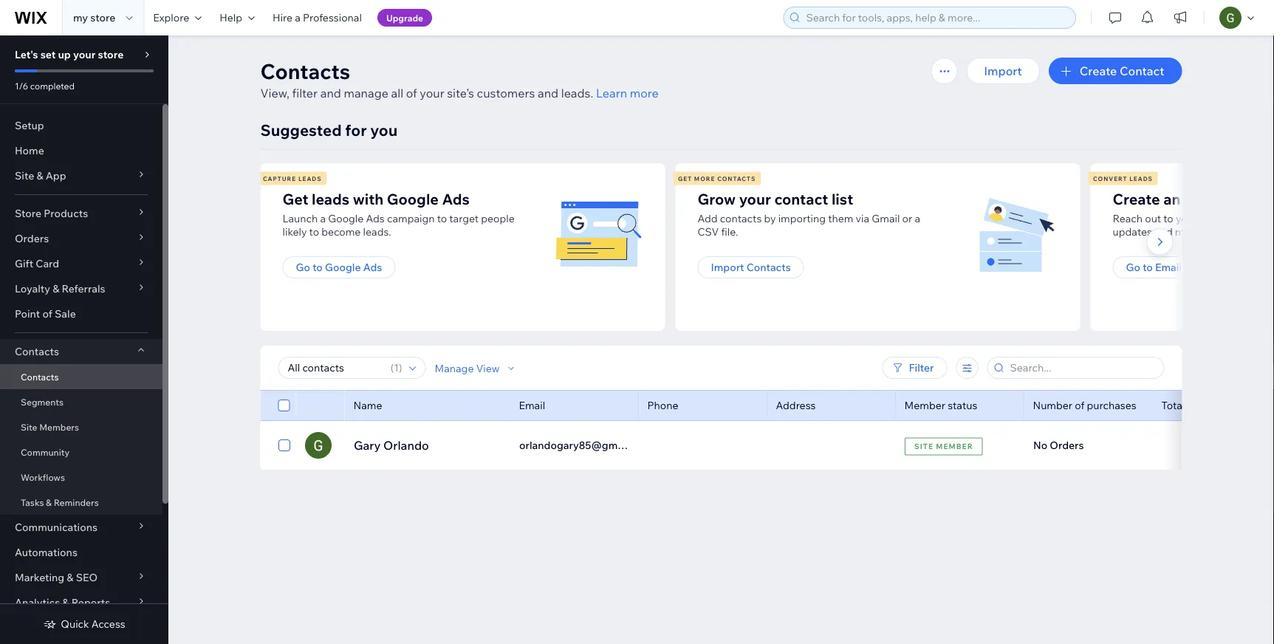 Task type: vqa. For each thing, say whether or not it's contained in the screenshot.
Content
no



Task type: describe. For each thing, give the bounding box(es) containing it.
more
[[695, 175, 716, 182]]

& for loyalty
[[53, 282, 59, 295]]

importing
[[779, 212, 826, 225]]

your inside create an email campai reach out to your subscribers with
[[1177, 212, 1198, 225]]

site members
[[21, 422, 79, 433]]

gmail
[[872, 212, 901, 225]]

communications button
[[0, 515, 163, 540]]

marketing inside button
[[1185, 261, 1235, 274]]

a inside grow your contact list add contacts by importing them via gmail or a csv file.
[[915, 212, 921, 225]]

automations link
[[0, 540, 163, 565]]

become
[[322, 225, 361, 238]]

gary orlando
[[354, 438, 429, 453]]

reports
[[71, 596, 110, 609]]

tasks & reminders link
[[0, 490, 163, 515]]

analytics & reports button
[[0, 591, 163, 616]]

your inside grow your contact list add contacts by importing them via gmail or a csv file.
[[740, 190, 772, 208]]

store
[[15, 207, 41, 220]]

learn
[[596, 86, 628, 101]]

seo
[[76, 571, 98, 584]]

0 vertical spatial google
[[387, 190, 439, 208]]

contacts inside contacts view, filter and manage all of your site's customers and leads. learn more
[[261, 58, 351, 84]]

Unsaved view field
[[283, 358, 386, 378]]

campaign
[[387, 212, 435, 225]]

go for create
[[1127, 261, 1141, 274]]

1 vertical spatial ads
[[366, 212, 385, 225]]

to left target
[[437, 212, 447, 225]]

capture leads
[[263, 175, 322, 182]]

point of sale link
[[0, 302, 163, 327]]

site member
[[915, 442, 974, 451]]

leads. inside get leads with google ads launch a google ads campaign to target people likely to become leads.
[[363, 225, 392, 238]]

contacts view, filter and manage all of your site's customers and leads. learn more
[[261, 58, 659, 101]]

hire a professional link
[[264, 0, 371, 35]]

go for get
[[296, 261, 310, 274]]

set
[[40, 48, 56, 61]]

completed
[[30, 80, 75, 91]]

home
[[15, 144, 44, 157]]

with inside get leads with google ads launch a google ads campaign to target people likely to become leads.
[[353, 190, 384, 208]]

or
[[903, 212, 913, 225]]

(
[[391, 361, 394, 374]]

import contacts button
[[698, 256, 805, 279]]

orders inside 'dropdown button'
[[15, 232, 49, 245]]

manage
[[344, 86, 389, 101]]

site for site & app
[[15, 169, 34, 182]]

my
[[73, 11, 88, 24]]

& for analytics
[[62, 596, 69, 609]]

communications
[[15, 521, 98, 534]]

view inside popup button
[[476, 362, 500, 375]]

0 vertical spatial store
[[90, 11, 115, 24]]

likely
[[283, 225, 307, 238]]

get
[[283, 190, 309, 208]]

tasks
[[21, 497, 44, 508]]

my store
[[73, 11, 115, 24]]

capture
[[263, 175, 296, 182]]

total amount spent
[[1162, 399, 1255, 412]]

suggested for you
[[261, 120, 398, 140]]

your inside sidebar element
[[73, 48, 96, 61]]

quick access
[[61, 618, 125, 631]]

1 vertical spatial email
[[519, 399, 546, 412]]

suggested
[[261, 120, 342, 140]]

of inside contacts view, filter and manage all of your site's customers and leads. learn more
[[406, 86, 417, 101]]

name
[[354, 399, 382, 412]]

people
[[481, 212, 515, 225]]

analytics
[[15, 596, 60, 609]]

& for tasks
[[46, 497, 52, 508]]

address
[[776, 399, 816, 412]]

app
[[46, 169, 66, 182]]

contacts inside dropdown button
[[15, 345, 59, 358]]

via
[[856, 212, 870, 225]]

view,
[[261, 86, 290, 101]]

of for point of sale
[[42, 307, 52, 320]]

them
[[829, 212, 854, 225]]

upgrade button
[[378, 9, 432, 27]]

point of sale
[[15, 307, 76, 320]]

site & app
[[15, 169, 66, 182]]

1 and from the left
[[321, 86, 341, 101]]

0 vertical spatial member
[[905, 399, 946, 412]]

go to email marketing button
[[1113, 256, 1248, 279]]

0 horizontal spatial a
[[295, 11, 301, 24]]

tasks & reminders
[[21, 497, 99, 508]]

analytics & reports
[[15, 596, 110, 609]]

setup
[[15, 119, 44, 132]]

more
[[630, 86, 659, 101]]

ads inside button
[[363, 261, 382, 274]]

create for an
[[1113, 190, 1161, 208]]

loyalty & referrals
[[15, 282, 105, 295]]

explore
[[153, 11, 189, 24]]

contacts link
[[0, 364, 163, 389]]

create an email campai reach out to your subscribers with
[[1113, 190, 1275, 238]]

1/6 completed
[[15, 80, 75, 91]]

contacts inside button
[[747, 261, 791, 274]]

& for marketing
[[67, 571, 74, 584]]

import for import contacts
[[711, 261, 745, 274]]

home link
[[0, 138, 163, 163]]

email
[[1185, 190, 1223, 208]]

view link
[[1062, 432, 1125, 459]]

gift
[[15, 257, 33, 270]]

marketing & seo
[[15, 571, 98, 584]]

import contacts
[[711, 261, 791, 274]]

let's
[[15, 48, 38, 61]]

filter button
[[883, 357, 948, 379]]

to inside button
[[313, 261, 323, 274]]

1 horizontal spatial orders
[[1050, 439, 1084, 452]]

site's
[[447, 86, 474, 101]]

help button
[[211, 0, 264, 35]]

member status
[[905, 399, 978, 412]]

marketing & seo button
[[0, 565, 163, 591]]

reminders
[[54, 497, 99, 508]]

to inside button
[[1143, 261, 1154, 274]]

marketing inside popup button
[[15, 571, 64, 584]]

out
[[1146, 212, 1162, 225]]

card
[[36, 257, 59, 270]]

grow your contact list add contacts by importing them via gmail or a csv file.
[[698, 190, 921, 238]]

of for number of purchases
[[1076, 399, 1085, 412]]

status
[[948, 399, 978, 412]]

orlando
[[383, 438, 429, 453]]

sale
[[55, 307, 76, 320]]



Task type: locate. For each thing, give the bounding box(es) containing it.
no orders
[[1034, 439, 1084, 452]]

store down my store
[[98, 48, 124, 61]]

site down home at the left top of the page
[[15, 169, 34, 182]]

store
[[90, 11, 115, 24], [98, 48, 124, 61]]

0 vertical spatial email
[[1156, 261, 1183, 274]]

1 vertical spatial import
[[711, 261, 745, 274]]

0 horizontal spatial leads
[[299, 175, 322, 182]]

0 vertical spatial with
[[353, 190, 384, 208]]

contacts up filter
[[261, 58, 351, 84]]

orders button
[[0, 226, 163, 251]]

0 vertical spatial view
[[476, 362, 500, 375]]

list
[[832, 190, 854, 208]]

0 horizontal spatial leads.
[[363, 225, 392, 238]]

1 horizontal spatial and
[[538, 86, 559, 101]]

1 horizontal spatial leads
[[1130, 175, 1154, 182]]

your left site's on the left top of the page
[[420, 86, 445, 101]]

amount
[[1188, 399, 1225, 412]]

site for site members
[[21, 422, 37, 433]]

1 horizontal spatial go
[[1127, 261, 1141, 274]]

with inside create an email campai reach out to your subscribers with
[[1259, 212, 1275, 225]]

manage view
[[435, 362, 500, 375]]

0 vertical spatial leads.
[[561, 86, 594, 101]]

2 go from the left
[[1127, 261, 1141, 274]]

of right number
[[1076, 399, 1085, 412]]

2 vertical spatial ads
[[363, 261, 382, 274]]

of left sale
[[42, 307, 52, 320]]

orders right no
[[1050, 439, 1084, 452]]

of right all
[[406, 86, 417, 101]]

your down an at the top right of page
[[1177, 212, 1198, 225]]

get leads with google ads launch a google ads campaign to target people likely to become leads.
[[283, 190, 515, 238]]

0 horizontal spatial email
[[519, 399, 546, 412]]

import button
[[967, 58, 1040, 84]]

2 and from the left
[[538, 86, 559, 101]]

1 leads from the left
[[299, 175, 322, 182]]

store products
[[15, 207, 88, 220]]

up
[[58, 48, 71, 61]]

contacts down by
[[747, 261, 791, 274]]

1 horizontal spatial leads.
[[561, 86, 594, 101]]

target
[[450, 212, 479, 225]]

customers
[[477, 86, 535, 101]]

to down launch
[[309, 225, 319, 238]]

view right manage
[[476, 362, 500, 375]]

to down become at the top
[[313, 261, 323, 274]]

quick
[[61, 618, 89, 631]]

let's set up your store
[[15, 48, 124, 61]]

quick access button
[[43, 618, 125, 631]]

ads down get leads with google ads launch a google ads campaign to target people likely to become leads.
[[363, 261, 382, 274]]

1 vertical spatial orders
[[1050, 439, 1084, 452]]

get more contacts
[[678, 175, 756, 182]]

and right filter
[[321, 86, 341, 101]]

1
[[394, 361, 399, 374]]

store right "my"
[[90, 11, 115, 24]]

go inside button
[[296, 261, 310, 274]]

contacts button
[[0, 339, 163, 364]]

1 vertical spatial store
[[98, 48, 124, 61]]

0 horizontal spatial orders
[[15, 232, 49, 245]]

leads for create
[[1130, 175, 1154, 182]]

view
[[476, 362, 500, 375], [1080, 438, 1107, 453]]

1 horizontal spatial marketing
[[1185, 261, 1235, 274]]

leads up get
[[299, 175, 322, 182]]

launch
[[283, 212, 318, 225]]

1 vertical spatial marketing
[[15, 571, 64, 584]]

leads
[[299, 175, 322, 182], [1130, 175, 1154, 182]]

0 horizontal spatial of
[[42, 307, 52, 320]]

store inside sidebar element
[[98, 48, 124, 61]]

member
[[905, 399, 946, 412], [936, 442, 974, 451]]

to down out
[[1143, 261, 1154, 274]]

( 1 )
[[391, 361, 402, 374]]

1 go from the left
[[296, 261, 310, 274]]

site inside popup button
[[15, 169, 34, 182]]

& right the tasks
[[46, 497, 52, 508]]

contact
[[775, 190, 829, 208]]

contacts
[[261, 58, 351, 84], [747, 261, 791, 274], [15, 345, 59, 358], [21, 371, 59, 382]]

loyalty & referrals button
[[0, 276, 163, 302]]

workflows link
[[0, 465, 163, 490]]

import inside import contacts button
[[711, 261, 745, 274]]

professional
[[303, 11, 362, 24]]

1 horizontal spatial of
[[406, 86, 417, 101]]

help
[[220, 11, 242, 24]]

spent
[[1228, 399, 1255, 412]]

2 horizontal spatial a
[[915, 212, 921, 225]]

total
[[1162, 399, 1186, 412]]

workflows
[[21, 472, 65, 483]]

& left "app"
[[37, 169, 43, 182]]

ads up target
[[442, 190, 470, 208]]

leads. right become at the top
[[363, 225, 392, 238]]

member down status
[[936, 442, 974, 451]]

ads left campaign
[[366, 212, 385, 225]]

community link
[[0, 440, 163, 465]]

& for site
[[37, 169, 43, 182]]

2 vertical spatial site
[[915, 442, 934, 451]]

go down the likely
[[296, 261, 310, 274]]

create for contact
[[1080, 64, 1118, 78]]

google up campaign
[[387, 190, 439, 208]]

1 horizontal spatial with
[[1259, 212, 1275, 225]]

google inside go to google ads button
[[325, 261, 361, 274]]

loyalty
[[15, 282, 50, 295]]

of inside sidebar element
[[42, 307, 52, 320]]

site for site member
[[915, 442, 934, 451]]

list
[[258, 163, 1275, 331]]

marketing down subscribers
[[1185, 261, 1235, 274]]

& up quick
[[62, 596, 69, 609]]

a inside get leads with google ads launch a google ads campaign to target people likely to become leads.
[[320, 212, 326, 225]]

contacts down point of sale
[[15, 345, 59, 358]]

google up become at the top
[[328, 212, 364, 225]]

sidebar element
[[0, 35, 169, 644]]

0 horizontal spatial marketing
[[15, 571, 64, 584]]

your right up
[[73, 48, 96, 61]]

reach
[[1113, 212, 1143, 225]]

store products button
[[0, 201, 163, 226]]

subscribers
[[1200, 212, 1257, 225]]

google
[[387, 190, 439, 208], [328, 212, 364, 225], [325, 261, 361, 274]]

1 vertical spatial with
[[1259, 212, 1275, 225]]

a right or
[[915, 212, 921, 225]]

list containing get leads with google ads
[[258, 163, 1275, 331]]

create up reach
[[1113, 190, 1161, 208]]

view down number of purchases
[[1080, 438, 1107, 453]]

your inside contacts view, filter and manage all of your site's customers and leads. learn more
[[420, 86, 445, 101]]

ads
[[442, 190, 470, 208], [366, 212, 385, 225], [363, 261, 382, 274]]

for
[[345, 120, 367, 140]]

a right hire
[[295, 11, 301, 24]]

a down leads
[[320, 212, 326, 225]]

0 horizontal spatial import
[[711, 261, 745, 274]]

contacts
[[718, 175, 756, 182]]

1 vertical spatial google
[[328, 212, 364, 225]]

referrals
[[62, 282, 105, 295]]

email up orlandogary85@gmail.com
[[519, 399, 546, 412]]

site down the member status
[[915, 442, 934, 451]]

1/6
[[15, 80, 28, 91]]

purchases
[[1088, 399, 1137, 412]]

1 vertical spatial view
[[1080, 438, 1107, 453]]

site & app button
[[0, 163, 163, 188]]

csv
[[698, 225, 719, 238]]

go down reach
[[1127, 261, 1141, 274]]

with right leads
[[353, 190, 384, 208]]

automations
[[15, 546, 78, 559]]

1 vertical spatial site
[[21, 422, 37, 433]]

google down become at the top
[[325, 261, 361, 274]]

orders
[[15, 232, 49, 245], [1050, 439, 1084, 452]]

email inside go to email marketing button
[[1156, 261, 1183, 274]]

0 horizontal spatial and
[[321, 86, 341, 101]]

0 vertical spatial create
[[1080, 64, 1118, 78]]

1 vertical spatial of
[[42, 307, 52, 320]]

go to google ads
[[296, 261, 382, 274]]

& inside dropdown button
[[53, 282, 59, 295]]

number
[[1034, 399, 1073, 412]]

by
[[765, 212, 776, 225]]

access
[[92, 618, 125, 631]]

0 horizontal spatial view
[[476, 362, 500, 375]]

with
[[353, 190, 384, 208], [1259, 212, 1275, 225]]

to
[[437, 212, 447, 225], [1164, 212, 1174, 225], [309, 225, 319, 238], [313, 261, 323, 274], [1143, 261, 1154, 274]]

& left 'seo'
[[67, 571, 74, 584]]

0 vertical spatial ads
[[442, 190, 470, 208]]

to inside create an email campai reach out to your subscribers with
[[1164, 212, 1174, 225]]

1 vertical spatial leads.
[[363, 225, 392, 238]]

with down campai
[[1259, 212, 1275, 225]]

get
[[678, 175, 693, 182]]

no
[[1034, 439, 1048, 452]]

0 vertical spatial site
[[15, 169, 34, 182]]

orders down store
[[15, 232, 49, 245]]

your
[[73, 48, 96, 61], [420, 86, 445, 101], [740, 190, 772, 208], [1177, 212, 1198, 225]]

go inside button
[[1127, 261, 1141, 274]]

leads for get
[[299, 175, 322, 182]]

2 horizontal spatial of
[[1076, 399, 1085, 412]]

community
[[21, 447, 70, 458]]

import inside import button
[[985, 64, 1023, 78]]

1 horizontal spatial import
[[985, 64, 1023, 78]]

go to google ads button
[[283, 256, 396, 279]]

filter
[[292, 86, 318, 101]]

Search for tools, apps, help & more... field
[[802, 7, 1072, 28]]

0 horizontal spatial go
[[296, 261, 310, 274]]

create left contact
[[1080, 64, 1118, 78]]

import for import
[[985, 64, 1023, 78]]

gary
[[354, 438, 381, 453]]

file.
[[722, 225, 739, 238]]

of
[[406, 86, 417, 101], [42, 307, 52, 320], [1076, 399, 1085, 412]]

contacts up segments
[[21, 371, 59, 382]]

None checkbox
[[278, 397, 290, 415]]

create contact
[[1080, 64, 1165, 78]]

manage view button
[[435, 362, 518, 375]]

leads right convert
[[1130, 175, 1154, 182]]

& right "loyalty"
[[53, 282, 59, 295]]

grow
[[698, 190, 736, 208]]

0 vertical spatial of
[[406, 86, 417, 101]]

and right 'customers'
[[538, 86, 559, 101]]

0 vertical spatial import
[[985, 64, 1023, 78]]

leads. left learn
[[561, 86, 594, 101]]

1 horizontal spatial a
[[320, 212, 326, 225]]

gary orlando image
[[305, 432, 331, 459]]

contact
[[1120, 64, 1165, 78]]

1 vertical spatial member
[[936, 442, 974, 451]]

gift card button
[[0, 251, 163, 276]]

2 leads from the left
[[1130, 175, 1154, 182]]

site down segments
[[21, 422, 37, 433]]

to right out
[[1164, 212, 1174, 225]]

0 vertical spatial marketing
[[1185, 261, 1235, 274]]

member left status
[[905, 399, 946, 412]]

Search... field
[[1006, 358, 1160, 378]]

leads. inside contacts view, filter and manage all of your site's customers and leads. learn more
[[561, 86, 594, 101]]

None checkbox
[[278, 437, 290, 455]]

number of purchases
[[1034, 399, 1137, 412]]

learn more button
[[596, 84, 659, 102]]

your up contacts
[[740, 190, 772, 208]]

all
[[391, 86, 404, 101]]

1 horizontal spatial email
[[1156, 261, 1183, 274]]

1 horizontal spatial view
[[1080, 438, 1107, 453]]

email down out
[[1156, 261, 1183, 274]]

0 vertical spatial orders
[[15, 232, 49, 245]]

create inside button
[[1080, 64, 1118, 78]]

phone
[[648, 399, 679, 412]]

2 vertical spatial google
[[325, 261, 361, 274]]

1 vertical spatial create
[[1113, 190, 1161, 208]]

2 vertical spatial of
[[1076, 399, 1085, 412]]

leads.
[[561, 86, 594, 101], [363, 225, 392, 238]]

create inside create an email campai reach out to your subscribers with
[[1113, 190, 1161, 208]]

marketing up analytics
[[15, 571, 64, 584]]

0 horizontal spatial with
[[353, 190, 384, 208]]



